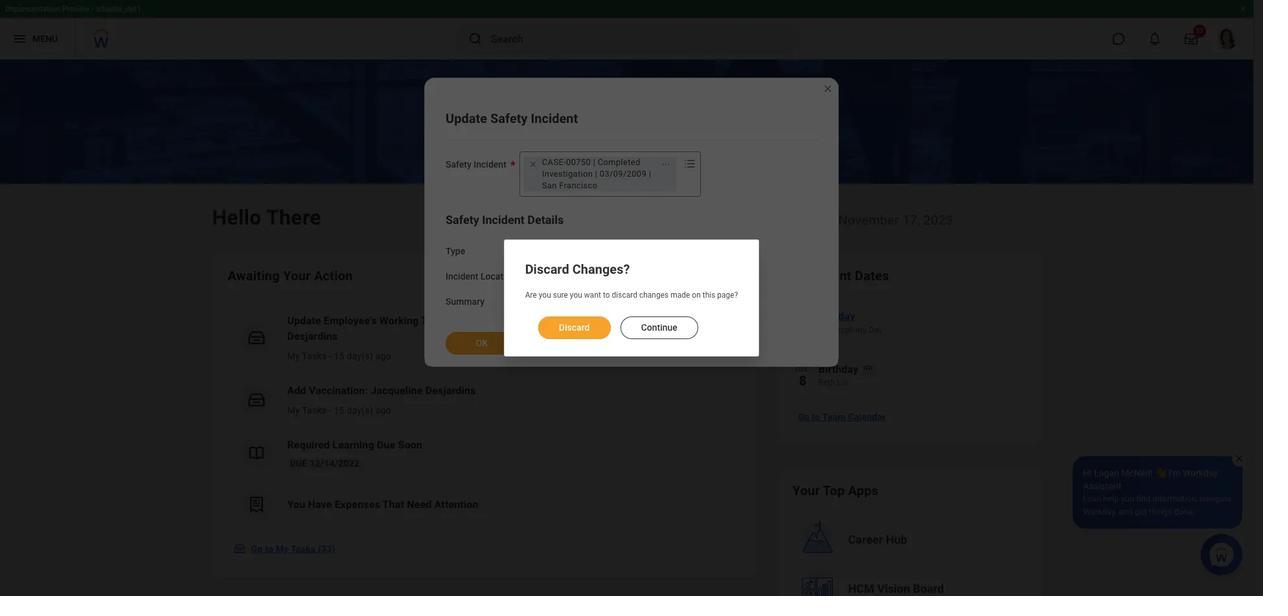 Task type: describe. For each thing, give the bounding box(es) containing it.
discard changes?
[[525, 262, 630, 278]]

0 vertical spatial safety
[[490, 111, 528, 126]]

help
[[1103, 494, 1119, 504]]

friday,
[[797, 213, 835, 228]]

17,
[[903, 213, 920, 228]]

1 horizontal spatial due
[[377, 439, 395, 452]]

15 for inbox icon
[[334, 351, 345, 362]]

find
[[1137, 494, 1151, 504]]

beth
[[819, 378, 835, 387]]

incident up summary
[[446, 271, 479, 282]]

| up francisco
[[595, 169, 598, 179]]

information,
[[1153, 494, 1198, 504]]

building
[[649, 271, 682, 282]]

🎂
[[861, 364, 875, 376]]

go for go to team calendar
[[798, 412, 810, 422]]

important
[[793, 268, 852, 284]]

search image
[[468, 31, 483, 47]]

safety incident
[[446, 159, 507, 170]]

navigate
[[1200, 494, 1232, 504]]

case-
[[542, 157, 566, 167]]

discard changes? dialog
[[504, 240, 760, 357]]

done.
[[1174, 507, 1195, 517]]

x small image
[[527, 158, 540, 171]]

95-
[[529, 271, 542, 282]]

0 horizontal spatial you
[[539, 291, 551, 300]]

discard button
[[538, 317, 611, 339]]

95-8419471-2    headquarters - building 2
[[529, 271, 689, 282]]

sure
[[553, 291, 568, 300]]

- inside banner
[[91, 5, 94, 14]]

and
[[1119, 507, 1133, 517]]

hcm vision board button
[[794, 566, 1027, 597]]

my tasks - 15 day(s) ago for the top inbox image
[[287, 406, 391, 416]]

preview
[[62, 5, 90, 14]]

action
[[314, 268, 353, 284]]

8
[[799, 373, 807, 389]]

apps
[[848, 483, 879, 499]]

0 vertical spatial your
[[283, 268, 311, 284]]

you
[[287, 499, 305, 511]]

completed
[[598, 157, 641, 167]]

thanksgiving
[[819, 326, 867, 335]]

my tasks - 15 day(s) ago for inbox icon
[[287, 351, 391, 362]]

| right "00750"
[[593, 157, 596, 167]]

book open image
[[247, 444, 266, 463]]

case-00750 | completed investigation | 03/09/2009 | san francisco, press delete to clear value. option
[[524, 157, 677, 192]]

implementation
[[5, 5, 60, 14]]

hub
[[886, 533, 908, 547]]

logan
[[1094, 468, 1120, 479]]

case-00750 | completed investigation | 03/09/2009 | san francisco
[[542, 157, 651, 190]]

dec
[[796, 365, 811, 374]]

need
[[407, 499, 432, 511]]

employee's
[[324, 315, 377, 327]]

to inside discard changes? dialog
[[603, 291, 610, 300]]

dec 8
[[796, 365, 811, 389]]

made
[[671, 291, 690, 300]]

hi logan mcneil! 👋 i'm workday assistant i can help you find information, navigate workday, and get things done.
[[1083, 468, 1232, 517]]

my inside button
[[276, 544, 289, 555]]

my for the top inbox image
[[287, 406, 300, 416]]

adeptai_dpt1
[[96, 5, 141, 14]]

hello there main content
[[0, 60, 1254, 597]]

incident left details
[[482, 213, 525, 227]]

can
[[1088, 494, 1101, 504]]

holiday button
[[819, 308, 1026, 325]]

inbox image inside 'go to my tasks (33)' button
[[233, 543, 246, 556]]

i'm
[[1169, 468, 1181, 479]]

2 2 from the left
[[684, 271, 689, 282]]

safety for safety incident
[[446, 159, 472, 170]]

working
[[380, 315, 419, 327]]

summary
[[446, 296, 485, 307]]

on
[[692, 291, 701, 300]]

top
[[823, 483, 845, 499]]

investigation
[[542, 169, 593, 179]]

your top apps
[[793, 483, 879, 499]]

hcm vision board
[[848, 583, 944, 596]]

incident location
[[446, 271, 516, 282]]

awaiting your action
[[228, 268, 353, 284]]

incident left "x small" image at the top left of page
[[474, 159, 507, 170]]

there
[[266, 205, 321, 230]]

discard for discard
[[559, 322, 590, 333]]

changes?
[[573, 262, 630, 278]]

this
[[703, 291, 716, 300]]

career hub button
[[794, 517, 1027, 564]]

it's
[[777, 213, 794, 228]]

location
[[481, 271, 516, 282]]

close environment banner image
[[1240, 5, 1247, 12]]

team
[[823, 412, 846, 422]]

1 horizontal spatial you
[[570, 291, 582, 300]]

safety incident details
[[446, 213, 564, 227]]

expenses
[[335, 499, 380, 511]]

inbox image
[[247, 329, 266, 348]]

day(s) for the top inbox image
[[347, 406, 373, 416]]

hello there
[[212, 205, 321, 230]]

awaiting your action list
[[228, 303, 741, 531]]

notifications large image
[[1149, 32, 1162, 45]]

x image
[[1235, 454, 1245, 464]]



Task type: locate. For each thing, give the bounding box(es) containing it.
jacqueline up the soon
[[371, 385, 423, 397]]

update left 'employee's' on the left bottom of the page
[[287, 315, 321, 327]]

2 vertical spatial my
[[276, 544, 289, 555]]

implementation preview -   adeptai_dpt1 banner
[[0, 0, 1254, 60]]

region
[[525, 306, 738, 341]]

1 day(s) from the top
[[347, 351, 373, 362]]

your
[[283, 268, 311, 284], [793, 483, 820, 499]]

are
[[525, 291, 537, 300]]

1 horizontal spatial desjardins
[[425, 385, 476, 397]]

required
[[287, 439, 330, 452]]

2 15 from the top
[[334, 406, 345, 416]]

1 2 from the left
[[580, 271, 585, 282]]

discard up sure
[[525, 262, 569, 278]]

profile logan mcneil element
[[1210, 25, 1246, 53]]

jacqueline inside update employee's working time: request flexible work arrangement: jacqueline desjardins
[[628, 315, 680, 327]]

0 vertical spatial due
[[377, 439, 395, 452]]

you right 'are'
[[539, 291, 551, 300]]

case-00750 | completed investigation | 03/09/2009 | san francisco element
[[542, 157, 654, 192]]

2023
[[924, 213, 953, 228]]

go for go to my tasks (33)
[[251, 544, 263, 555]]

0 horizontal spatial 2
[[580, 271, 585, 282]]

2 vertical spatial to
[[265, 544, 273, 555]]

inbox image left go to my tasks (33) on the left of page
[[233, 543, 246, 556]]

1 vertical spatial due
[[290, 459, 307, 469]]

you inside hi logan mcneil! 👋 i'm workday assistant i can help you find information, navigate workday, and get things done.
[[1121, 494, 1135, 504]]

due down required
[[290, 459, 307, 469]]

go to team calendar button
[[793, 404, 891, 430]]

inbox image left add
[[247, 391, 266, 410]]

day(s) down 'employee's' on the left bottom of the page
[[347, 351, 373, 362]]

due 12/14/2022
[[290, 459, 360, 469]]

tasks down add
[[302, 406, 327, 416]]

2 vertical spatial safety
[[446, 213, 479, 227]]

my tasks - 15 day(s) ago up vaccination:
[[287, 351, 391, 362]]

day
[[869, 326, 883, 335]]

0 vertical spatial desjardins
[[287, 330, 338, 343]]

ago down add vaccination: jacqueline desjardins
[[376, 406, 391, 416]]

to inside button
[[265, 544, 273, 555]]

1 vertical spatial jacqueline
[[371, 385, 423, 397]]

board
[[913, 583, 944, 596]]

workday,
[[1083, 507, 1117, 517]]

0 horizontal spatial jacqueline
[[371, 385, 423, 397]]

liu
[[837, 378, 848, 387]]

to left team
[[812, 412, 820, 422]]

1 vertical spatial discard
[[559, 322, 590, 333]]

dates
[[855, 268, 889, 284]]

holiday
[[819, 310, 856, 323]]

my tasks - 15 day(s) ago
[[287, 351, 391, 362], [287, 406, 391, 416]]

to for go to team calendar
[[812, 412, 820, 422]]

assistant
[[1083, 481, 1122, 492]]

san
[[542, 181, 557, 190]]

go to team calendar
[[798, 412, 886, 422]]

region inside discard changes? dialog
[[525, 306, 738, 341]]

2
[[580, 271, 585, 282], [684, 271, 689, 282]]

0 vertical spatial discard
[[525, 262, 569, 278]]

2 my tasks - 15 day(s) ago from the top
[[287, 406, 391, 416]]

2 ago from the top
[[376, 406, 391, 416]]

you up 'and'
[[1121, 494, 1135, 504]]

to down dashboard expenses image
[[265, 544, 273, 555]]

jacqueline
[[628, 315, 680, 327], [371, 385, 423, 397]]

my up add
[[287, 351, 300, 362]]

tasks left (33) on the left bottom
[[291, 544, 316, 555]]

jacqueline down changes
[[628, 315, 680, 327]]

day(s) down add vaccination: jacqueline desjardins
[[347, 406, 373, 416]]

tasks for inbox icon
[[302, 351, 327, 362]]

1 vertical spatial desjardins
[[425, 385, 476, 397]]

vision
[[877, 583, 910, 596]]

safety inside group
[[446, 213, 479, 227]]

1 vertical spatial my
[[287, 406, 300, 416]]

2 day(s) from the top
[[347, 406, 373, 416]]

1 horizontal spatial update
[[446, 111, 487, 126]]

discard
[[612, 291, 638, 300]]

francisco
[[559, 181, 598, 190]]

you right sure
[[570, 291, 582, 300]]

desjardins inside update employee's working time: request flexible work arrangement: jacqueline desjardins
[[287, 330, 338, 343]]

important dates element
[[793, 301, 1026, 402]]

birthday
[[819, 364, 859, 376]]

ago
[[376, 351, 391, 362], [376, 406, 391, 416]]

0 horizontal spatial to
[[265, 544, 273, 555]]

calendar
[[848, 412, 886, 422]]

november
[[839, 213, 899, 228]]

that
[[383, 499, 404, 511]]

1 horizontal spatial your
[[793, 483, 820, 499]]

0 vertical spatial ago
[[376, 351, 391, 362]]

arrangement:
[[560, 315, 625, 327]]

go down dashboard expenses image
[[251, 544, 263, 555]]

1 vertical spatial tasks
[[302, 406, 327, 416]]

15 for the top inbox image
[[334, 406, 345, 416]]

my for inbox icon
[[287, 351, 300, 362]]

flexible
[[493, 315, 530, 327]]

continue button
[[620, 317, 698, 339]]

1 vertical spatial inbox image
[[233, 543, 246, 556]]

1 vertical spatial go
[[251, 544, 263, 555]]

birthday 🎂 beth liu
[[819, 364, 875, 387]]

safety for safety incident details
[[446, 213, 479, 227]]

tasks up add
[[302, 351, 327, 362]]

0 vertical spatial tasks
[[302, 351, 327, 362]]

1 vertical spatial your
[[793, 483, 820, 499]]

update safety incident dialog
[[424, 78, 839, 368]]

1 vertical spatial to
[[812, 412, 820, 422]]

update for update safety incident
[[446, 111, 487, 126]]

15
[[334, 351, 345, 362], [334, 406, 345, 416]]

hi
[[1083, 468, 1092, 479]]

safety
[[490, 111, 528, 126], [446, 159, 472, 170], [446, 213, 479, 227]]

1 horizontal spatial to
[[603, 291, 610, 300]]

1 vertical spatial update
[[287, 315, 321, 327]]

0 vertical spatial update
[[446, 111, 487, 126]]

day(s) for inbox icon
[[347, 351, 373, 362]]

discard for discard changes?
[[525, 262, 569, 278]]

2 up 'made'
[[684, 271, 689, 282]]

discard inside "button"
[[559, 322, 590, 333]]

ago up add vaccination: jacqueline desjardins
[[376, 351, 391, 362]]

- down vaccination:
[[329, 406, 332, 416]]

0 vertical spatial 15
[[334, 351, 345, 362]]

to for go to my tasks (33)
[[265, 544, 273, 555]]

incident up case-
[[531, 111, 578, 126]]

my tasks - 15 day(s) ago down vaccination:
[[287, 406, 391, 416]]

have
[[308, 499, 332, 511]]

to right want
[[603, 291, 610, 300]]

hcm
[[848, 583, 875, 596]]

8419471-
[[542, 271, 580, 282]]

0 vertical spatial to
[[603, 291, 610, 300]]

0 horizontal spatial your
[[283, 268, 311, 284]]

1 horizontal spatial inbox image
[[247, 391, 266, 410]]

update for update employee's working time: request flexible work arrangement: jacqueline desjardins
[[287, 315, 321, 327]]

update inside update safety incident dialog
[[446, 111, 487, 126]]

0 vertical spatial my tasks - 15 day(s) ago
[[287, 351, 391, 362]]

due
[[377, 439, 395, 452], [290, 459, 307, 469]]

go inside button
[[251, 544, 263, 555]]

dashboard expenses image
[[247, 496, 266, 515]]

implementation preview -   adeptai_dpt1
[[5, 5, 141, 14]]

- right preview
[[91, 5, 94, 14]]

1 vertical spatial my tasks - 15 day(s) ago
[[287, 406, 391, 416]]

2 horizontal spatial to
[[812, 412, 820, 422]]

1 vertical spatial day(s)
[[347, 406, 373, 416]]

1 15 from the top
[[334, 351, 345, 362]]

inbox image
[[247, 391, 266, 410], [233, 543, 246, 556]]

95-8419471-2    headquarters - building 2 link
[[529, 269, 689, 282]]

changes
[[639, 291, 669, 300]]

0 vertical spatial jacqueline
[[628, 315, 680, 327]]

2 vertical spatial tasks
[[291, 544, 316, 555]]

go to my tasks (33) button
[[228, 537, 343, 562]]

go to my tasks (33)
[[251, 544, 335, 555]]

- left building
[[645, 271, 647, 282]]

0 horizontal spatial update
[[287, 315, 321, 327]]

details
[[528, 213, 564, 227]]

03/09/2009
[[600, 169, 647, 179]]

i
[[1083, 494, 1086, 504]]

discard right work
[[559, 322, 590, 333]]

my down add
[[287, 406, 300, 416]]

0 vertical spatial my
[[287, 351, 300, 362]]

1 ago from the top
[[376, 351, 391, 362]]

safety incident details group
[[446, 213, 818, 309]]

- inside safety incident details group
[[645, 271, 647, 282]]

prompts image
[[682, 156, 698, 172]]

soon
[[398, 439, 422, 452]]

0 horizontal spatial inbox image
[[233, 543, 246, 556]]

required learning due soon
[[287, 439, 422, 452]]

it's friday, november 17, 2023
[[777, 213, 953, 228]]

discard
[[525, 262, 569, 278], [559, 322, 590, 333]]

update employee's working time: request flexible work arrangement: jacqueline desjardins
[[287, 315, 680, 343]]

1 vertical spatial ago
[[376, 406, 391, 416]]

type
[[446, 246, 465, 257]]

0 vertical spatial go
[[798, 412, 810, 422]]

my left (33) on the left bottom
[[276, 544, 289, 555]]

due left the soon
[[377, 439, 395, 452]]

inbox large image
[[1185, 32, 1198, 45]]

0 horizontal spatial go
[[251, 544, 263, 555]]

your left top at bottom
[[793, 483, 820, 499]]

things
[[1149, 507, 1172, 517]]

(33)
[[318, 544, 335, 555]]

2 up want
[[580, 271, 585, 282]]

| right 03/09/2009
[[649, 169, 651, 179]]

tasks for the top inbox image
[[302, 406, 327, 416]]

holiday thanksgiving day
[[819, 310, 883, 335]]

tasks inside button
[[291, 544, 316, 555]]

00750
[[566, 157, 591, 167]]

page?
[[718, 291, 738, 300]]

1 my tasks - 15 day(s) ago from the top
[[287, 351, 391, 362]]

add vaccination: jacqueline desjardins
[[287, 385, 476, 397]]

0 horizontal spatial due
[[290, 459, 307, 469]]

your left action
[[283, 268, 311, 284]]

15 down vaccination:
[[334, 406, 345, 416]]

important dates
[[793, 268, 889, 284]]

15 up vaccination:
[[334, 351, 345, 362]]

1 horizontal spatial go
[[798, 412, 810, 422]]

update inside update employee's working time: request flexible work arrangement: jacqueline desjardins
[[287, 315, 321, 327]]

request
[[451, 315, 490, 327]]

go left team
[[798, 412, 810, 422]]

ago for inbox icon
[[376, 351, 391, 362]]

incident
[[531, 111, 578, 126], [474, 159, 507, 170], [482, 213, 525, 227], [446, 271, 479, 282]]

1 horizontal spatial 2
[[684, 271, 689, 282]]

close update safety incident image
[[823, 84, 833, 94]]

to inside button
[[812, 412, 820, 422]]

ago for the top inbox image
[[376, 406, 391, 416]]

0 vertical spatial day(s)
[[347, 351, 373, 362]]

1 horizontal spatial jacqueline
[[628, 315, 680, 327]]

go inside button
[[798, 412, 810, 422]]

1 vertical spatial 15
[[334, 406, 345, 416]]

- up vaccination:
[[329, 351, 332, 362]]

my
[[287, 351, 300, 362], [287, 406, 300, 416], [276, 544, 289, 555]]

are you sure you want to discard changes made on this page?
[[525, 291, 738, 300]]

2 horizontal spatial you
[[1121, 494, 1135, 504]]

get
[[1135, 507, 1147, 517]]

1 vertical spatial safety
[[446, 159, 472, 170]]

related actions image
[[661, 160, 671, 169]]

0 horizontal spatial desjardins
[[287, 330, 338, 343]]

time:
[[421, 315, 448, 327]]

update up safety incident
[[446, 111, 487, 126]]

0 vertical spatial inbox image
[[247, 391, 266, 410]]

attention
[[434, 499, 479, 511]]

12/14/2022
[[310, 459, 360, 469]]

region containing discard
[[525, 306, 738, 341]]



Task type: vqa. For each thing, say whether or not it's contained in the screenshot.
Review: in the Compensation Review: Compensation Review
no



